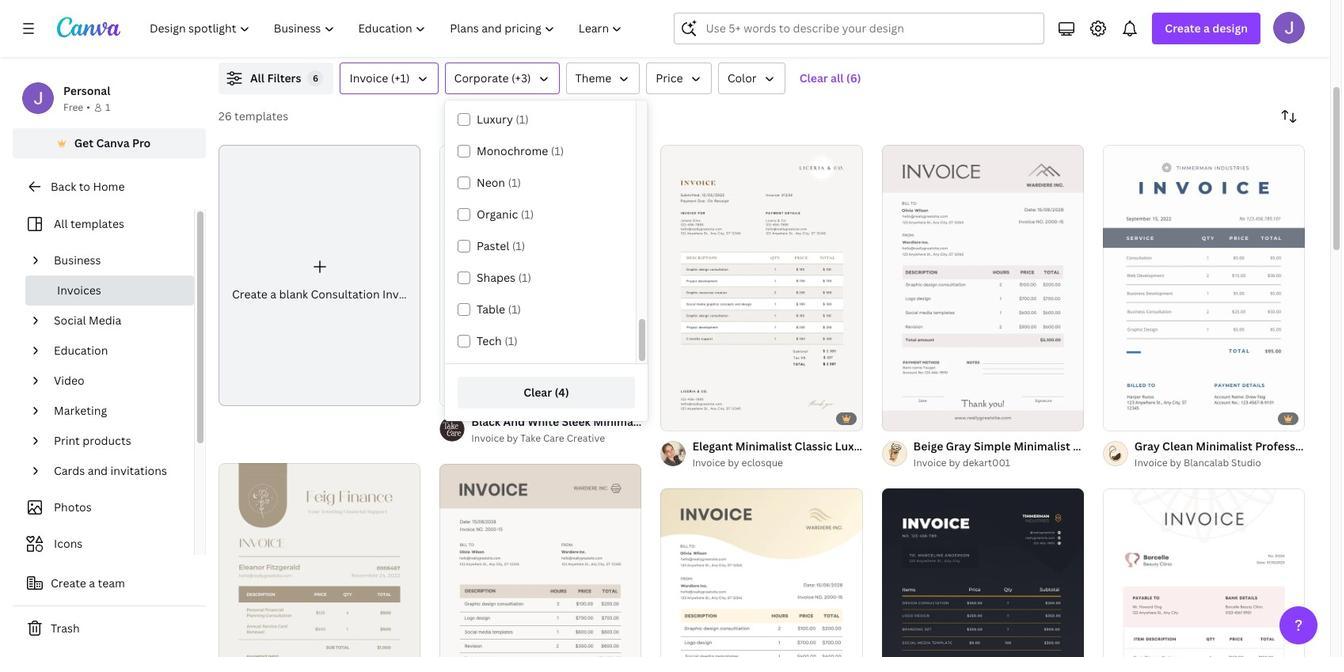 Task type: describe. For each thing, give the bounding box(es) containing it.
(1) for pastel (1)
[[512, 238, 525, 253]]

2 consulting invoice templates image from the left
[[1067, 0, 1206, 15]]

create a blank consultation invoice
[[232, 287, 421, 302]]

free •
[[63, 101, 90, 114]]

all filters
[[250, 70, 301, 86]]

clear (4)
[[524, 385, 569, 400]]

clear for clear all (6)
[[800, 70, 828, 86]]

creative
[[567, 432, 605, 445]]

video link
[[48, 366, 185, 396]]

(+3)
[[512, 70, 531, 86]]

create a design button
[[1153, 13, 1261, 44]]

clear all (6) button
[[792, 63, 869, 94]]

Sort by button
[[1273, 101, 1305, 132]]

care
[[543, 432, 564, 445]]

all templates
[[54, 216, 124, 231]]

studio
[[1231, 456, 1262, 470]]

clear for clear (4)
[[524, 385, 552, 400]]

6
[[313, 72, 318, 84]]

monochrome (1)
[[477, 143, 564, 158]]

jacob simon image
[[1273, 12, 1305, 44]]

take
[[521, 432, 541, 445]]

organic
[[477, 207, 518, 222]]

corporate (+3)
[[454, 70, 531, 86]]

clear (4) button
[[458, 377, 635, 409]]

beige gray simple minimalist consultation invoice image for invoice by eclosque
[[661, 489, 863, 657]]

beige gray simple minimalist consultation invoice image for invoice by take care creative
[[440, 464, 642, 657]]

corporate (+3) button
[[445, 63, 560, 94]]

by left "blancalab"
[[1170, 456, 1182, 470]]

price button
[[646, 63, 712, 94]]

social
[[54, 313, 86, 328]]

beige gray simple minimalist consultation invoice link
[[914, 438, 1185, 455]]

clear all (6)
[[800, 70, 861, 86]]

template
[[967, 439, 1017, 454]]

icons link
[[22, 529, 185, 559]]

pastel (1)
[[477, 238, 525, 253]]

tech (1)
[[477, 333, 518, 348]]

(1) for luxury (1)
[[516, 112, 529, 127]]

print products link
[[48, 426, 185, 456]]

0 horizontal spatial consultation
[[311, 287, 380, 302]]

simple
[[974, 439, 1011, 454]]

invoice by dekart001 link
[[914, 455, 1084, 471]]

all for all templates
[[54, 216, 68, 231]]

classic
[[795, 439, 833, 454]]

social media link
[[48, 306, 185, 336]]

theme button
[[566, 63, 640, 94]]

design
[[1213, 21, 1248, 36]]

by inside beige gray simple minimalist consultation invoice invoice by dekart001
[[949, 456, 960, 470]]

2 horizontal spatial beige gray simple minimalist consultation invoice image
[[882, 145, 1084, 431]]

organic (1)
[[477, 207, 534, 222]]

cards
[[54, 463, 85, 478]]

get
[[74, 135, 93, 150]]

(+1)
[[391, 70, 410, 86]]

create a design
[[1165, 21, 1248, 36]]

get canva pro button
[[13, 128, 206, 158]]

(1) for table (1)
[[508, 302, 521, 317]]

personal
[[63, 83, 110, 98]]

create a blank consultation invoice element
[[219, 145, 421, 406]]

luxury (1)
[[477, 112, 529, 127]]

white minimalist beauty clinic service invoice image
[[1103, 489, 1305, 657]]

monochrome
[[477, 143, 548, 158]]

trash
[[51, 621, 80, 636]]

blancalab
[[1184, 456, 1229, 470]]

pastel
[[477, 238, 509, 253]]

elegant minimalist classic luxury business invoice template invoice by eclosque
[[692, 439, 1017, 470]]

invitations
[[111, 463, 167, 478]]

beige aesthetic invoice image
[[219, 464, 421, 657]]

social media
[[54, 313, 121, 328]]

Search search field
[[706, 13, 1035, 44]]

price
[[656, 70, 683, 86]]

top level navigation element
[[139, 13, 636, 44]]

1
[[105, 101, 110, 114]]

marketing
[[54, 403, 107, 418]]

education link
[[48, 336, 185, 366]]

neon
[[477, 175, 505, 190]]

beige
[[914, 439, 943, 454]]

home
[[93, 179, 125, 194]]

templates for 26 templates
[[235, 108, 288, 124]]

table
[[477, 302, 505, 317]]

create for create a team
[[51, 576, 86, 591]]

video
[[54, 373, 84, 388]]

canva
[[96, 135, 130, 150]]

black and white sleek minimalist management consulting invoice doc image
[[440, 145, 642, 406]]

filters
[[267, 70, 301, 86]]

create a team
[[51, 576, 125, 591]]

(6)
[[846, 70, 861, 86]]

26 templates
[[219, 108, 288, 124]]

get canva pro
[[74, 135, 151, 150]]

elegant minimalist classic luxury business invoice template image
[[661, 145, 863, 431]]

invoice by eclosque link
[[692, 455, 863, 471]]

(1) for tech (1)
[[505, 333, 518, 348]]



Task type: vqa. For each thing, say whether or not it's contained in the screenshot.
Pastel
yes



Task type: locate. For each thing, give the bounding box(es) containing it.
(1)
[[516, 112, 529, 127], [551, 143, 564, 158], [508, 175, 521, 190], [521, 207, 534, 222], [512, 238, 525, 253], [518, 270, 531, 285], [508, 302, 521, 317], [505, 333, 518, 348]]

elegant minimalist classic luxury business invoice template link
[[692, 438, 1017, 455]]

0 vertical spatial templates
[[235, 108, 288, 124]]

invoice inside button
[[350, 70, 388, 86]]

0 horizontal spatial a
[[89, 576, 95, 591]]

2 vertical spatial a
[[89, 576, 95, 591]]

invoice by take care creative link
[[471, 431, 642, 447]]

products
[[83, 433, 131, 448]]

(1) right table
[[508, 302, 521, 317]]

create for create a design
[[1165, 21, 1201, 36]]

(1) right tech
[[505, 333, 518, 348]]

1 vertical spatial luxury
[[835, 439, 872, 454]]

print
[[54, 433, 80, 448]]

1 horizontal spatial clear
[[800, 70, 828, 86]]

free
[[63, 101, 83, 114]]

minimalist inside elegant minimalist classic luxury business invoice template invoice by eclosque
[[736, 439, 792, 454]]

shapes (1)
[[477, 270, 531, 285]]

(4)
[[555, 385, 569, 400]]

by left take
[[507, 432, 518, 445]]

0 vertical spatial luxury
[[477, 112, 513, 127]]

0 horizontal spatial business
[[54, 253, 101, 268]]

business up the invoices
[[54, 253, 101, 268]]

create inside 'create a blank consultation invoice' element
[[232, 287, 268, 302]]

clear left the (4)
[[524, 385, 552, 400]]

luxury
[[477, 112, 513, 127], [835, 439, 872, 454]]

create down icons
[[51, 576, 86, 591]]

0 vertical spatial consultation
[[311, 287, 380, 302]]

luxury inside elegant minimalist classic luxury business invoice template invoice by eclosque
[[835, 439, 872, 454]]

invoice (+1)
[[350, 70, 410, 86]]

minimalist
[[736, 439, 792, 454], [1014, 439, 1070, 454]]

a left blank
[[270, 287, 276, 302]]

1 vertical spatial consultation
[[1073, 439, 1143, 454]]

0 vertical spatial all
[[250, 70, 265, 86]]

clear left all
[[800, 70, 828, 86]]

elegant
[[692, 439, 733, 454]]

consultation
[[311, 287, 380, 302], [1073, 439, 1143, 454]]

1 horizontal spatial beige gray simple minimalist consultation invoice image
[[661, 489, 863, 657]]

all
[[250, 70, 265, 86], [54, 216, 68, 231]]

(1) right organic
[[521, 207, 534, 222]]

consulting invoice templates image
[[967, 0, 1305, 44], [1067, 0, 1206, 15]]

back
[[51, 179, 76, 194]]

clear
[[800, 70, 828, 86], [524, 385, 552, 400]]

beige gray simple minimalist consultation invoice invoice by dekart001
[[914, 439, 1185, 470]]

all for all filters
[[250, 70, 265, 86]]

1 vertical spatial clear
[[524, 385, 552, 400]]

create a blank consultation invoice link
[[219, 145, 421, 406]]

to
[[79, 179, 90, 194]]

(1) up monochrome (1)
[[516, 112, 529, 127]]

minimalist up invoice by dekart001 link at right bottom
[[1014, 439, 1070, 454]]

luxury up the monochrome
[[477, 112, 513, 127]]

0 horizontal spatial beige gray simple minimalist consultation invoice image
[[440, 464, 642, 657]]

0 horizontal spatial clear
[[524, 385, 552, 400]]

and
[[88, 463, 108, 478]]

a inside button
[[89, 576, 95, 591]]

1 horizontal spatial a
[[270, 287, 276, 302]]

by down 'elegant'
[[728, 456, 739, 470]]

(1) right pastel
[[512, 238, 525, 253]]

corporate
[[454, 70, 509, 86]]

all down back at the left top
[[54, 216, 68, 231]]

create a team button
[[13, 568, 206, 600]]

minimalist inside beige gray simple minimalist consultation invoice invoice by dekart001
[[1014, 439, 1070, 454]]

2 minimalist from the left
[[1014, 439, 1070, 454]]

0 horizontal spatial minimalist
[[736, 439, 792, 454]]

all templates link
[[22, 209, 185, 239]]

2 horizontal spatial create
[[1165, 21, 1201, 36]]

create inside create a team button
[[51, 576, 86, 591]]

0 horizontal spatial all
[[54, 216, 68, 231]]

all
[[831, 70, 844, 86]]

2 horizontal spatial a
[[1204, 21, 1210, 36]]

2 vertical spatial create
[[51, 576, 86, 591]]

invoice
[[350, 70, 388, 86], [383, 287, 421, 302], [471, 432, 505, 445], [925, 439, 964, 454], [1146, 439, 1185, 454], [692, 456, 726, 470], [914, 456, 947, 470], [1135, 456, 1168, 470]]

templates down back to home
[[70, 216, 124, 231]]

a inside "dropdown button"
[[1204, 21, 1210, 36]]

a for design
[[1204, 21, 1210, 36]]

templates for all templates
[[70, 216, 124, 231]]

eclosque
[[742, 456, 783, 470]]

marketing link
[[48, 396, 185, 426]]

theme
[[575, 70, 612, 86]]

None search field
[[674, 13, 1045, 44]]

0 horizontal spatial create
[[51, 576, 86, 591]]

shapes
[[477, 270, 516, 285]]

templates
[[235, 108, 288, 124], [70, 216, 124, 231]]

(1) right neon
[[508, 175, 521, 190]]

beige gray simple minimalist consultation invoice image
[[882, 145, 1084, 431], [440, 464, 642, 657], [661, 489, 863, 657]]

neon (1)
[[477, 175, 521, 190]]

1 vertical spatial create
[[232, 287, 268, 302]]

0 vertical spatial create
[[1165, 21, 1201, 36]]

icons
[[54, 536, 83, 551]]

1 minimalist from the left
[[736, 439, 792, 454]]

invoices
[[57, 283, 101, 298]]

1 vertical spatial a
[[270, 287, 276, 302]]

luxury right "classic" on the bottom right of the page
[[835, 439, 872, 454]]

gray clean minimalist professional business consultation and service invoice image
[[1103, 145, 1305, 431]]

a left the team
[[89, 576, 95, 591]]

(1) right shapes
[[518, 270, 531, 285]]

color button
[[718, 63, 785, 94]]

create left design
[[1165, 21, 1201, 36]]

(1) right the monochrome
[[551, 143, 564, 158]]

photos
[[54, 500, 92, 515]]

(1) for organic (1)
[[521, 207, 534, 222]]

1 horizontal spatial templates
[[235, 108, 288, 124]]

cards and invitations link
[[48, 456, 185, 486]]

templates right 26
[[235, 108, 288, 124]]

invoice by take care creative
[[471, 432, 605, 445]]

back to home
[[51, 179, 125, 194]]

create inside create a design "dropdown button"
[[1165, 21, 1201, 36]]

create left blank
[[232, 287, 268, 302]]

tech
[[477, 333, 502, 348]]

•
[[87, 101, 90, 114]]

education
[[54, 343, 108, 358]]

business
[[54, 253, 101, 268], [875, 439, 922, 454]]

blank
[[279, 287, 308, 302]]

0 vertical spatial a
[[1204, 21, 1210, 36]]

1 horizontal spatial all
[[250, 70, 265, 86]]

back to home link
[[13, 171, 206, 203]]

business inside elegant minimalist classic luxury business invoice template invoice by eclosque
[[875, 439, 922, 454]]

business link
[[48, 246, 185, 276]]

all left filters
[[250, 70, 265, 86]]

create for create a blank consultation invoice
[[232, 287, 268, 302]]

1 vertical spatial templates
[[70, 216, 124, 231]]

consultation inside beige gray simple minimalist consultation invoice invoice by dekart001
[[1073, 439, 1143, 454]]

1 horizontal spatial luxury
[[835, 439, 872, 454]]

photos link
[[22, 493, 185, 523]]

1 vertical spatial business
[[875, 439, 922, 454]]

by down gray
[[949, 456, 960, 470]]

dekart001
[[963, 456, 1011, 470]]

team
[[98, 576, 125, 591]]

6 filter options selected element
[[308, 70, 323, 86]]

minimalist up "eclosque"
[[736, 439, 792, 454]]

business modern blue and yellow invoice image
[[882, 489, 1084, 657]]

invoice by blancalab studio
[[1135, 456, 1262, 470]]

business left gray
[[875, 439, 922, 454]]

pro
[[132, 135, 151, 150]]

1 vertical spatial all
[[54, 216, 68, 231]]

media
[[89, 313, 121, 328]]

a
[[1204, 21, 1210, 36], [270, 287, 276, 302], [89, 576, 95, 591]]

26
[[219, 108, 232, 124]]

print products
[[54, 433, 131, 448]]

1 consulting invoice templates image from the left
[[967, 0, 1305, 44]]

(1) for monochrome (1)
[[551, 143, 564, 158]]

a for team
[[89, 576, 95, 591]]

1 horizontal spatial consultation
[[1073, 439, 1143, 454]]

0 vertical spatial business
[[54, 253, 101, 268]]

a for blank
[[270, 287, 276, 302]]

1 horizontal spatial minimalist
[[1014, 439, 1070, 454]]

1 horizontal spatial create
[[232, 287, 268, 302]]

(1) for shapes (1)
[[518, 270, 531, 285]]

0 horizontal spatial luxury
[[477, 112, 513, 127]]

(1) for neon (1)
[[508, 175, 521, 190]]

a left design
[[1204, 21, 1210, 36]]

0 vertical spatial clear
[[800, 70, 828, 86]]

by inside elegant minimalist classic luxury business invoice template invoice by eclosque
[[728, 456, 739, 470]]

1 horizontal spatial business
[[875, 439, 922, 454]]

0 horizontal spatial templates
[[70, 216, 124, 231]]



